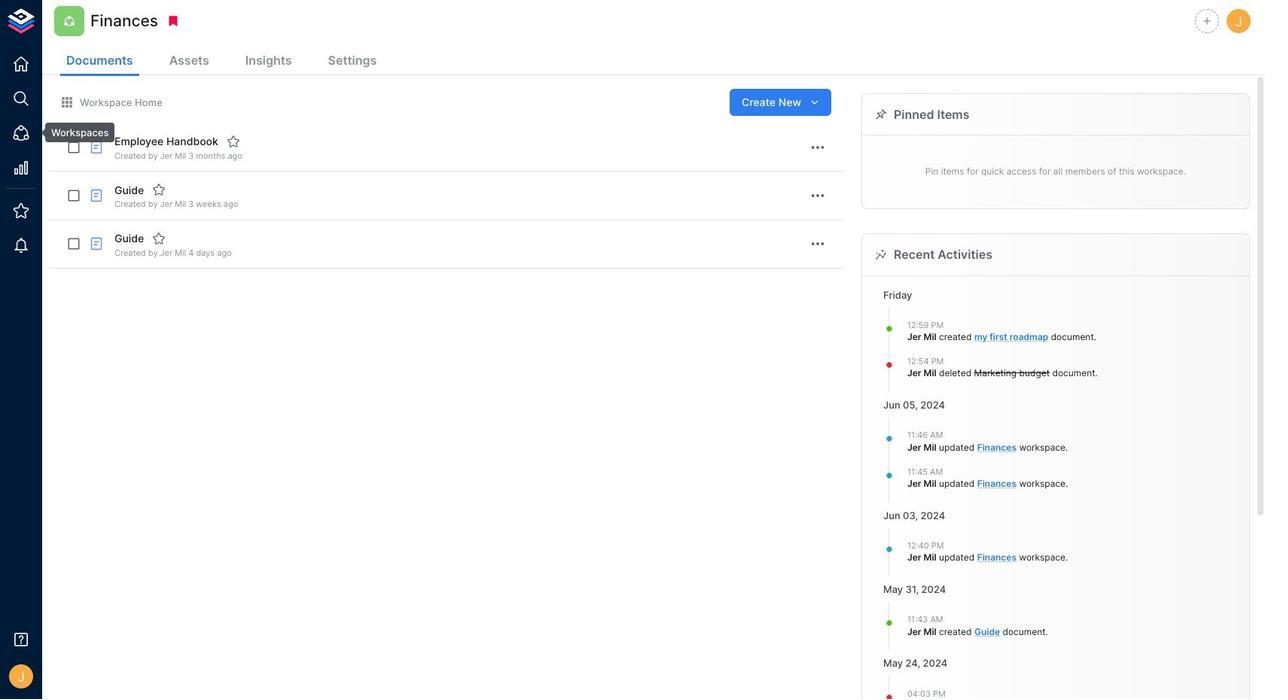 Task type: vqa. For each thing, say whether or not it's contained in the screenshot.
Go Back Icon
no



Task type: describe. For each thing, give the bounding box(es) containing it.
1 favorite image from the top
[[152, 183, 166, 197]]

2 favorite image from the top
[[152, 232, 166, 245]]

favorite image
[[227, 135, 240, 148]]

remove bookmark image
[[167, 14, 180, 28]]



Task type: locate. For each thing, give the bounding box(es) containing it.
1 vertical spatial favorite image
[[152, 232, 166, 245]]

0 vertical spatial favorite image
[[152, 183, 166, 197]]

favorite image
[[152, 183, 166, 197], [152, 232, 166, 245]]

tooltip
[[35, 123, 115, 143]]



